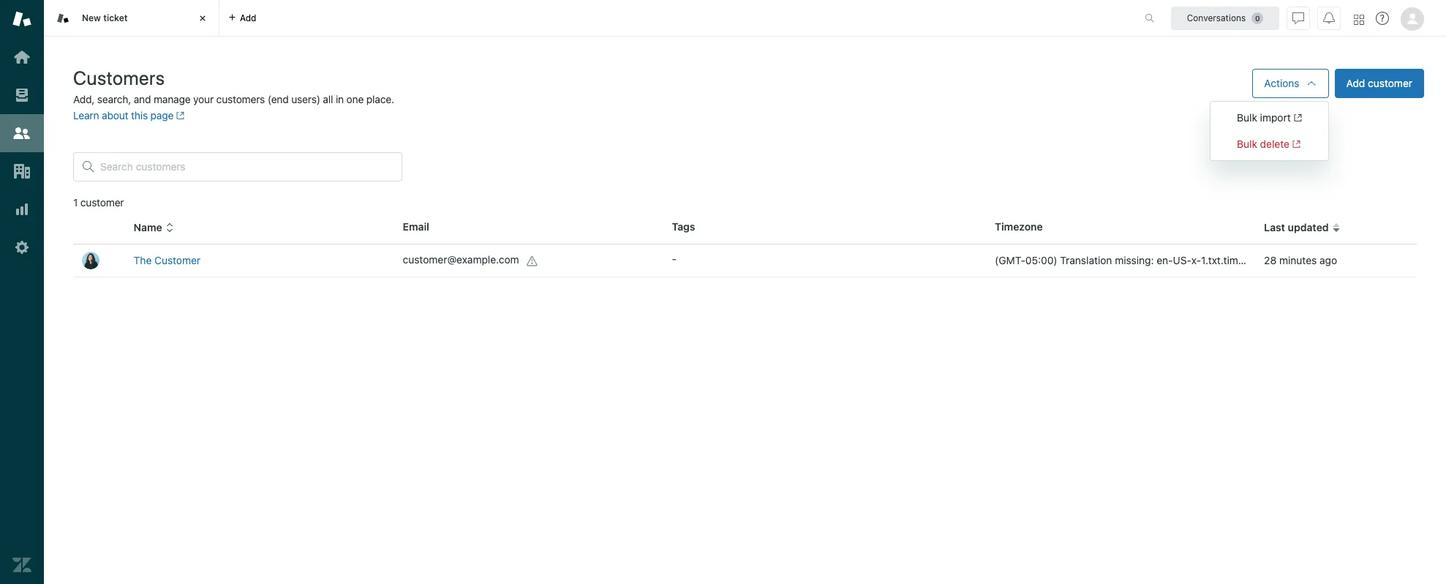 Task type: vqa. For each thing, say whether or not it's contained in the screenshot.
leftmost 'customer'
yes



Task type: locate. For each thing, give the bounding box(es) containing it.
name
[[134, 221, 162, 234]]

1 bulk from the top
[[1238, 111, 1258, 124]]

customer for 1 customer
[[80, 196, 124, 209]]

28
[[1265, 254, 1277, 266]]

0 vertical spatial customer
[[1369, 77, 1413, 89]]

views image
[[12, 86, 31, 105]]

last updated button
[[1265, 221, 1341, 234]]

button displays agent's chat status as invisible. image
[[1293, 12, 1305, 24]]

reporting image
[[12, 200, 31, 219]]

bulk import
[[1238, 111, 1292, 124]]

customer inside add customer button
[[1369, 77, 1413, 89]]

1.txt.timezone.america_new_york
[[1202, 254, 1359, 266]]

(opens in a new tab) image up (opens in a new tab) icon
[[1292, 114, 1303, 122]]

place.
[[367, 93, 394, 105]]

bulk left delete
[[1238, 138, 1258, 150]]

menu
[[1211, 101, 1330, 161]]

1 vertical spatial bulk
[[1238, 138, 1258, 150]]

1
[[73, 196, 78, 209]]

bulk left import on the right top of page
[[1238, 111, 1258, 124]]

tabs tab list
[[44, 0, 1130, 37]]

0 vertical spatial bulk
[[1238, 111, 1258, 124]]

bulk delete link
[[1238, 138, 1302, 150]]

-
[[672, 252, 677, 265]]

bulk import link
[[1238, 111, 1303, 124]]

conversations
[[1188, 12, 1247, 23]]

this
[[131, 109, 148, 121]]

get started image
[[12, 48, 31, 67]]

0 horizontal spatial (opens in a new tab) image
[[174, 111, 185, 120]]

(opens in a new tab) image inside bulk import link
[[1292, 114, 1303, 122]]

in
[[336, 93, 344, 105]]

customer@example.com
[[403, 253, 519, 266]]

ticket
[[103, 12, 128, 23]]

1 horizontal spatial customer
[[1369, 77, 1413, 89]]

add
[[1347, 77, 1366, 89]]

import
[[1261, 111, 1292, 124]]

admin image
[[12, 238, 31, 257]]

customer right 1
[[80, 196, 124, 209]]

en-
[[1157, 254, 1174, 266]]

minutes
[[1280, 254, 1318, 266]]

us-
[[1174, 254, 1192, 266]]

last
[[1265, 221, 1286, 234]]

notifications image
[[1324, 12, 1336, 24]]

new ticket tab
[[44, 0, 220, 37]]

customers image
[[12, 124, 31, 143]]

add customer button
[[1335, 69, 1425, 98]]

add,
[[73, 93, 95, 105]]

(opens in a new tab) image down the manage
[[174, 111, 185, 120]]

0 horizontal spatial customer
[[80, 196, 124, 209]]

bulk
[[1238, 111, 1258, 124], [1238, 138, 1258, 150]]

(opens in a new tab) image for learn about this page
[[174, 111, 185, 120]]

(opens in a new tab) image inside learn about this page link
[[174, 111, 185, 120]]

users)
[[291, 93, 320, 105]]

(opens in a new tab) image
[[174, 111, 185, 120], [1292, 114, 1303, 122]]

2 bulk from the top
[[1238, 138, 1258, 150]]

email
[[403, 220, 430, 233]]

ago
[[1320, 254, 1338, 266]]

conversations button
[[1172, 6, 1280, 30]]

customer
[[1369, 77, 1413, 89], [80, 196, 124, 209]]

customer right add
[[1369, 77, 1413, 89]]

the customer
[[134, 254, 201, 266]]

1 horizontal spatial (opens in a new tab) image
[[1292, 114, 1303, 122]]

name button
[[134, 221, 174, 234]]

about
[[102, 109, 128, 121]]

customer for add customer
[[1369, 77, 1413, 89]]

1 vertical spatial customer
[[80, 196, 124, 209]]

search,
[[97, 93, 131, 105]]

add
[[240, 12, 257, 23]]

and
[[134, 93, 151, 105]]

unverified email image
[[527, 255, 538, 267]]

one
[[347, 93, 364, 105]]



Task type: describe. For each thing, give the bounding box(es) containing it.
delete
[[1261, 138, 1290, 150]]

translation
[[1061, 254, 1113, 266]]

(gmt-05:00) translation missing: en-us-x-1.txt.timezone.america_new_york
[[996, 254, 1359, 266]]

customers
[[73, 67, 165, 89]]

add customer
[[1347, 77, 1413, 89]]

customer
[[154, 254, 201, 266]]

last updated
[[1265, 221, 1330, 234]]

the
[[134, 254, 152, 266]]

timezone
[[996, 220, 1043, 233]]

new ticket
[[82, 12, 128, 23]]

1 customer
[[73, 196, 124, 209]]

bulk for bulk delete
[[1238, 138, 1258, 150]]

zendesk support image
[[12, 10, 31, 29]]

zendesk image
[[12, 556, 31, 575]]

learn about this page link
[[73, 109, 185, 121]]

28 minutes ago
[[1265, 254, 1338, 266]]

updated
[[1289, 221, 1330, 234]]

(end
[[268, 93, 289, 105]]

close image
[[195, 11, 210, 26]]

manage
[[154, 93, 191, 105]]

menu containing bulk import
[[1211, 101, 1330, 161]]

Search customers field
[[100, 160, 393, 173]]

main element
[[0, 0, 44, 584]]

(opens in a new tab) image for bulk import
[[1292, 114, 1303, 122]]

05:00)
[[1026, 254, 1058, 266]]

your
[[193, 93, 214, 105]]

page
[[150, 109, 174, 121]]

(opens in a new tab) image
[[1290, 140, 1302, 149]]

customers add, search, and manage your customers (end users) all in one place.
[[73, 67, 394, 105]]

actions button
[[1253, 69, 1330, 98]]

the customer link
[[134, 254, 201, 266]]

all
[[323, 93, 333, 105]]

x-
[[1192, 254, 1202, 266]]

tags
[[672, 220, 696, 233]]

add button
[[220, 0, 265, 36]]

get help image
[[1377, 12, 1390, 25]]

missing:
[[1116, 254, 1155, 266]]

learn
[[73, 109, 99, 121]]

organizations image
[[12, 162, 31, 181]]

(gmt-
[[996, 254, 1026, 266]]

actions
[[1265, 77, 1300, 89]]

new
[[82, 12, 101, 23]]

learn about this page
[[73, 109, 174, 121]]

zendesk products image
[[1355, 14, 1365, 25]]

bulk delete
[[1238, 138, 1290, 150]]

bulk for bulk import
[[1238, 111, 1258, 124]]

customers
[[216, 93, 265, 105]]



